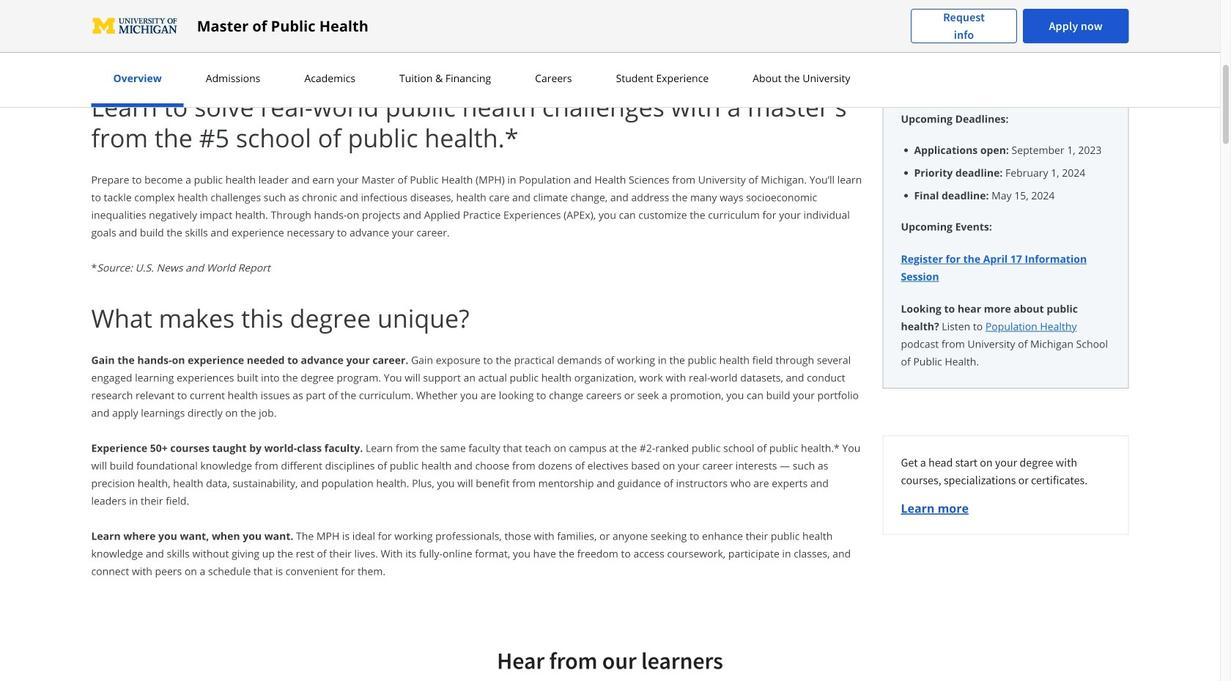 Task type: locate. For each thing, give the bounding box(es) containing it.
list
[[907, 142, 1111, 203]]

university of michigan image
[[91, 14, 179, 38]]



Task type: vqa. For each thing, say whether or not it's contained in the screenshot.
University Of Michigan image
yes



